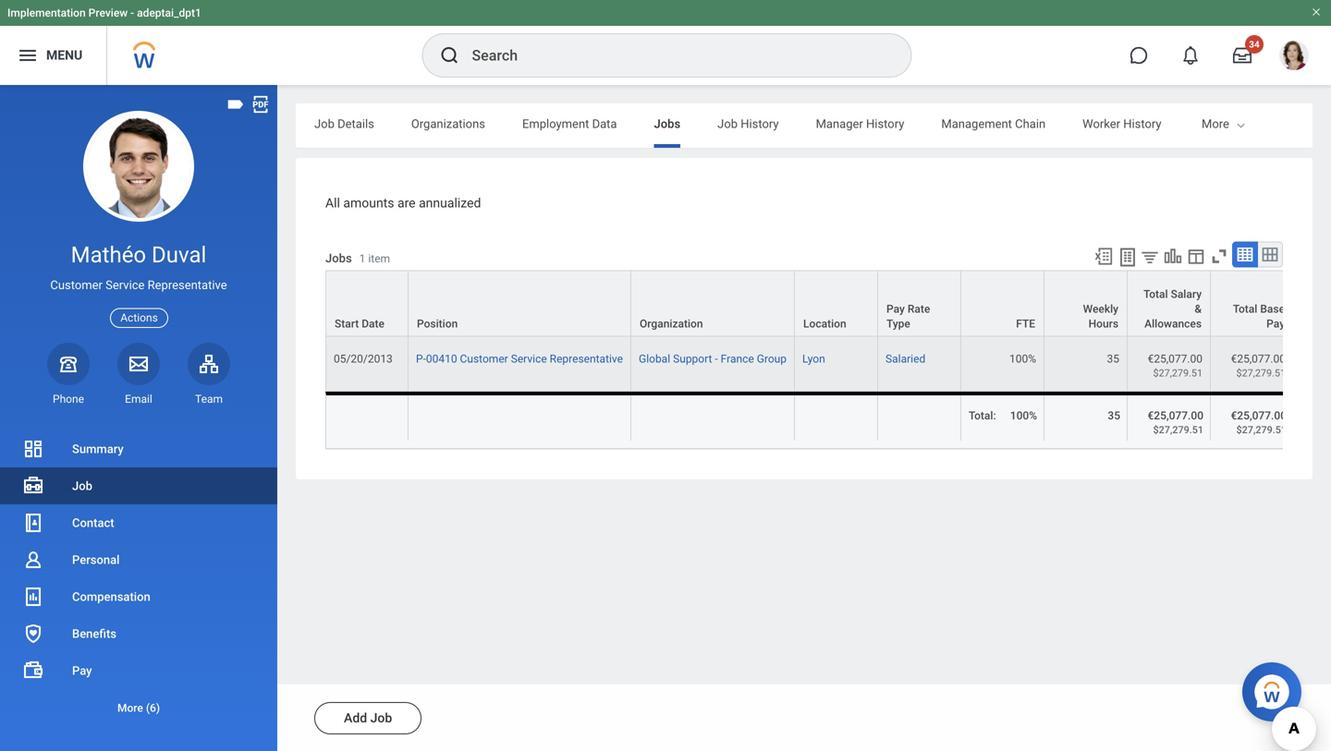 Task type: describe. For each thing, give the bounding box(es) containing it.
history for job history
[[741, 117, 779, 131]]

benefits image
[[22, 623, 44, 645]]

total base pay button
[[1211, 271, 1293, 336]]

weekly hours
[[1083, 303, 1119, 331]]

expand table image
[[1261, 246, 1279, 264]]

implementation preview -   adeptai_dpt1
[[7, 6, 201, 19]]

1
[[359, 252, 366, 265]]

35 for row containing total:
[[1108, 410, 1120, 423]]

menu button
[[0, 26, 107, 85]]

email button
[[117, 343, 160, 407]]

manager
[[816, 117, 863, 131]]

total for total salary & allowances
[[1144, 288, 1168, 301]]

phone mathéo duval element
[[47, 392, 90, 407]]

tab list containing job details
[[296, 104, 1331, 148]]

view printable version (pdf) image
[[251, 94, 271, 115]]

amounts
[[343, 196, 394, 211]]

history for worker history
[[1123, 117, 1162, 131]]

more (6) button
[[0, 690, 277, 727]]

contact image
[[22, 512, 44, 534]]

base
[[1260, 303, 1285, 316]]

implementation
[[7, 6, 86, 19]]

select to filter grid data image
[[1140, 247, 1160, 267]]

email
[[125, 393, 152, 406]]

total salary & allowances
[[1144, 288, 1202, 331]]

table image
[[1236, 246, 1254, 264]]

add job button
[[314, 703, 422, 735]]

service inside navigation pane region
[[106, 278, 145, 292]]

are
[[397, 196, 416, 211]]

timeline
[[1199, 117, 1244, 131]]

benefits
[[72, 627, 116, 641]]

more for more
[[1202, 117, 1229, 131]]

summary
[[72, 442, 124, 456]]

justify image
[[17, 44, 39, 67]]

compensation image
[[22, 586, 44, 608]]

personal
[[72, 553, 120, 567]]

chain
[[1015, 117, 1046, 131]]

(6)
[[146, 702, 160, 715]]

data
[[592, 117, 617, 131]]

4 cell from the left
[[795, 392, 878, 449]]

email mathéo duval element
[[117, 392, 160, 407]]

compensation
[[72, 590, 150, 604]]

job for job history
[[718, 117, 738, 131]]

menu
[[46, 48, 83, 63]]

start date
[[335, 318, 385, 331]]

jobs 1 item
[[325, 251, 390, 265]]

total:
[[969, 410, 996, 423]]

global
[[639, 353, 670, 366]]

click to view/edit grid preferences image
[[1186, 246, 1206, 267]]

p-00410 customer service representative
[[416, 353, 623, 366]]

all amounts are annualized
[[325, 196, 481, 211]]

lyon link
[[802, 353, 825, 366]]

row containing total:
[[325, 392, 1331, 449]]

inbox large image
[[1233, 46, 1252, 65]]

details
[[338, 117, 374, 131]]

hours
[[1089, 318, 1119, 331]]

employment data
[[522, 117, 617, 131]]

annualized
[[419, 196, 481, 211]]

preview
[[88, 6, 128, 19]]

organization
[[640, 318, 703, 331]]

jobs for jobs
[[654, 117, 681, 131]]

global support - france group
[[639, 353, 787, 366]]

job inside button
[[370, 711, 392, 726]]

job for job
[[72, 479, 92, 493]]

job details
[[314, 117, 374, 131]]

location button
[[795, 271, 877, 336]]

personal link
[[0, 542, 277, 579]]

jobs for jobs 1 item
[[325, 251, 352, 265]]

pay rate type button
[[878, 271, 961, 336]]

salary
[[1171, 288, 1202, 301]]

organization button
[[631, 271, 794, 336]]

34
[[1249, 39, 1260, 50]]

allowances
[[1145, 318, 1202, 331]]

total salary & allowances button
[[1128, 271, 1210, 336]]

start
[[335, 318, 359, 331]]

more for more (6)
[[117, 702, 143, 715]]

export to excel image
[[1094, 246, 1114, 267]]

all
[[325, 196, 340, 211]]

34 button
[[1222, 35, 1264, 76]]

search image
[[439, 44, 461, 67]]

team link
[[188, 343, 230, 407]]

job history
[[718, 117, 779, 131]]

type
[[887, 318, 910, 331]]

fte
[[1016, 318, 1035, 331]]

salaried
[[886, 353, 926, 366]]

fullscreen image
[[1209, 246, 1230, 267]]

mathéo
[[71, 242, 146, 268]]

team
[[195, 393, 223, 406]]

p-
[[416, 353, 426, 366]]

location
[[803, 318, 847, 331]]

adeptai_dpt1
[[137, 6, 201, 19]]



Task type: vqa. For each thing, say whether or not it's contained in the screenshot.
chevron down small icon
no



Task type: locate. For each thing, give the bounding box(es) containing it.
job left "details"
[[314, 117, 335, 131]]

representative down duval on the left
[[148, 278, 227, 292]]

2 cell from the left
[[409, 392, 631, 449]]

group
[[757, 353, 787, 366]]

representative left global
[[550, 353, 623, 366]]

1 horizontal spatial representative
[[550, 353, 623, 366]]

0 horizontal spatial more
[[117, 702, 143, 715]]

1 horizontal spatial customer
[[460, 353, 508, 366]]

support
[[673, 353, 712, 366]]

actions button
[[110, 308, 168, 328]]

3 row from the top
[[325, 392, 1331, 449]]

1 vertical spatial pay
[[1267, 318, 1285, 331]]

1 row from the top
[[325, 271, 1331, 338]]

more inside dropdown button
[[117, 702, 143, 715]]

3 cell from the left
[[631, 392, 795, 449]]

add
[[344, 711, 367, 726]]

management
[[941, 117, 1012, 131]]

more (6) button
[[0, 698, 277, 720]]

phone button
[[47, 343, 90, 407]]

salaried link
[[886, 353, 926, 366]]

job up the contact
[[72, 479, 92, 493]]

worker history
[[1083, 117, 1162, 131]]

service
[[106, 278, 145, 292], [511, 353, 547, 366]]

fte button
[[961, 271, 1044, 336]]

cell left total:
[[878, 392, 961, 449]]

list
[[0, 431, 277, 727]]

0 horizontal spatial history
[[741, 117, 779, 131]]

tab list
[[296, 104, 1331, 148]]

summary link
[[0, 431, 277, 468]]

0 vertical spatial more
[[1202, 117, 1229, 131]]

1 horizontal spatial pay
[[887, 303, 905, 316]]

start date button
[[326, 271, 408, 336]]

jobs
[[654, 117, 681, 131], [325, 251, 352, 265]]

0 vertical spatial representative
[[148, 278, 227, 292]]

manager history
[[816, 117, 904, 131]]

compensation link
[[0, 579, 277, 616]]

total left salary at the top of page
[[1144, 288, 1168, 301]]

job for job details
[[314, 117, 335, 131]]

0 vertical spatial 100%
[[1010, 353, 1036, 366]]

personal image
[[22, 549, 44, 571]]

1 cell from the left
[[325, 392, 409, 449]]

100% down fte
[[1010, 353, 1036, 366]]

job inside navigation pane region
[[72, 479, 92, 493]]

1 vertical spatial 100%
[[1010, 410, 1037, 423]]

35 for row containing 05/20/2013
[[1107, 353, 1120, 366]]

1 100% from the top
[[1010, 353, 1036, 366]]

total inside total base pay
[[1233, 303, 1258, 316]]

representative inside navigation pane region
[[148, 278, 227, 292]]

jobs left 1
[[325, 251, 352, 265]]

0 vertical spatial customer
[[50, 278, 103, 292]]

cell down lyon link
[[795, 392, 878, 449]]

row down location
[[325, 337, 1331, 392]]

cell down p-00410 customer service representative link on the top left of page
[[409, 392, 631, 449]]

cell
[[325, 392, 409, 449], [409, 392, 631, 449], [631, 392, 795, 449], [795, 392, 878, 449], [878, 392, 961, 449]]

actions
[[120, 312, 158, 325]]

0 horizontal spatial customer
[[50, 278, 103, 292]]

0 horizontal spatial service
[[106, 278, 145, 292]]

2 history from the left
[[866, 117, 904, 131]]

1 horizontal spatial jobs
[[654, 117, 681, 131]]

more down 34 button
[[1202, 117, 1229, 131]]

employment
[[522, 117, 589, 131]]

Search Workday  search field
[[472, 35, 873, 76]]

more
[[1202, 117, 1229, 131], [117, 702, 143, 715]]

0 horizontal spatial total
[[1144, 288, 1168, 301]]

1 vertical spatial service
[[511, 353, 547, 366]]

job down search workday search box
[[718, 117, 738, 131]]

1 vertical spatial 35
[[1108, 410, 1120, 423]]

add job
[[344, 711, 392, 726]]

2 horizontal spatial pay
[[1267, 318, 1285, 331]]

0 horizontal spatial pay
[[72, 664, 92, 678]]

0 horizontal spatial jobs
[[325, 251, 352, 265]]

customer service representative
[[50, 278, 227, 292]]

customer inside navigation pane region
[[50, 278, 103, 292]]

worker
[[1083, 117, 1120, 131]]

total for total base pay
[[1233, 303, 1258, 316]]

weekly
[[1083, 303, 1119, 316]]

&
[[1195, 303, 1202, 316]]

$27,279.51
[[1153, 367, 1203, 379], [1237, 367, 1286, 379], [1153, 424, 1204, 436], [1236, 424, 1287, 436]]

1 horizontal spatial history
[[866, 117, 904, 131]]

navigation pane region
[[0, 85, 277, 752]]

1 horizontal spatial service
[[511, 353, 547, 366]]

history left manager
[[741, 117, 779, 131]]

pay up 'type'
[[887, 303, 905, 316]]

3 history from the left
[[1123, 117, 1162, 131]]

05/20/2013
[[334, 353, 393, 366]]

row down lyon link
[[325, 392, 1331, 449]]

menu banner
[[0, 0, 1331, 85]]

benefits link
[[0, 616, 277, 653]]

phone image
[[55, 353, 81, 375]]

france
[[721, 353, 754, 366]]

- right 'preview'
[[130, 6, 134, 19]]

1 horizontal spatial -
[[715, 353, 718, 366]]

additiona
[[1281, 117, 1331, 131]]

2 vertical spatial pay
[[72, 664, 92, 678]]

1 horizontal spatial more
[[1202, 117, 1229, 131]]

pay inside total base pay
[[1267, 318, 1285, 331]]

- for preview
[[130, 6, 134, 19]]

mathéo duval
[[71, 242, 206, 268]]

position button
[[409, 271, 630, 336]]

€25,077.00
[[1148, 353, 1203, 366], [1231, 353, 1286, 366], [1148, 410, 1204, 423], [1231, 410, 1287, 423]]

rate
[[908, 303, 930, 316]]

2 row from the top
[[325, 337, 1331, 392]]

representative
[[148, 278, 227, 292], [550, 353, 623, 366]]

profile logan mcneil image
[[1279, 41, 1309, 74]]

job
[[314, 117, 335, 131], [718, 117, 738, 131], [72, 479, 92, 493], [370, 711, 392, 726]]

history right manager
[[866, 117, 904, 131]]

p-00410 customer service representative link
[[416, 353, 623, 366]]

customer
[[50, 278, 103, 292], [460, 353, 508, 366]]

organizations
[[411, 117, 485, 131]]

row for employment data
[[325, 337, 1331, 392]]

customer right 00410
[[460, 353, 508, 366]]

row up lyon link
[[325, 271, 1331, 338]]

export to worksheets image
[[1117, 246, 1139, 269]]

1 vertical spatial total
[[1233, 303, 1258, 316]]

row containing total salary & allowances
[[325, 271, 1331, 338]]

team mathéo duval element
[[188, 392, 230, 407]]

total left base
[[1233, 303, 1258, 316]]

summary image
[[22, 438, 44, 460]]

0 vertical spatial total
[[1144, 288, 1168, 301]]

pay image
[[22, 660, 44, 682]]

pay for pay rate type
[[887, 303, 905, 316]]

global support - france group link
[[639, 353, 787, 366]]

0 horizontal spatial representative
[[148, 278, 227, 292]]

- left france
[[715, 353, 718, 366]]

close environment banner image
[[1311, 6, 1322, 18]]

jobs inside tab list
[[654, 117, 681, 131]]

tag image
[[226, 94, 246, 115]]

job link
[[0, 468, 277, 505]]

- for support
[[715, 353, 718, 366]]

lyon
[[802, 353, 825, 366]]

1 vertical spatial -
[[715, 353, 718, 366]]

notifications large image
[[1181, 46, 1200, 65]]

pay inside list
[[72, 664, 92, 678]]

row for mathéo duval
[[325, 271, 1331, 338]]

customer down mathéo
[[50, 278, 103, 292]]

total
[[1144, 288, 1168, 301], [1233, 303, 1258, 316]]

pay down base
[[1267, 318, 1285, 331]]

pay down benefits
[[72, 664, 92, 678]]

2 horizontal spatial history
[[1123, 117, 1162, 131]]

job right add
[[370, 711, 392, 726]]

1 vertical spatial representative
[[550, 353, 623, 366]]

job image
[[22, 475, 44, 497]]

1 vertical spatial more
[[117, 702, 143, 715]]

pay link
[[0, 653, 277, 690]]

2 100% from the top
[[1010, 410, 1037, 423]]

- inside 'menu' banner
[[130, 6, 134, 19]]

pay inside pay rate type
[[887, 303, 905, 316]]

contact
[[72, 516, 114, 530]]

€25,077.00 $27,279.51
[[1148, 353, 1203, 379], [1231, 353, 1286, 379], [1148, 410, 1204, 436], [1231, 410, 1287, 436]]

history
[[741, 117, 779, 131], [866, 117, 904, 131], [1123, 117, 1162, 131]]

history right worker on the top right
[[1123, 117, 1162, 131]]

start date column header
[[325, 271, 409, 338]]

history for manager history
[[866, 117, 904, 131]]

1 vertical spatial jobs
[[325, 251, 352, 265]]

total base pay
[[1233, 303, 1285, 331]]

pay for pay
[[72, 664, 92, 678]]

more (6)
[[117, 702, 160, 715]]

service down mathéo duval
[[106, 278, 145, 292]]

jobs right data at the left top
[[654, 117, 681, 131]]

0 vertical spatial service
[[106, 278, 145, 292]]

0 vertical spatial -
[[130, 6, 134, 19]]

view team image
[[198, 353, 220, 375]]

100%
[[1010, 353, 1036, 366], [1010, 410, 1037, 423]]

more left "(6)"
[[117, 702, 143, 715]]

- inside row
[[715, 353, 718, 366]]

0 vertical spatial pay
[[887, 303, 905, 316]]

row
[[325, 271, 1331, 338], [325, 337, 1331, 392], [325, 392, 1331, 449]]

1 vertical spatial customer
[[460, 353, 508, 366]]

list containing summary
[[0, 431, 277, 727]]

row containing 05/20/2013
[[325, 337, 1331, 392]]

5 cell from the left
[[878, 392, 961, 449]]

0 horizontal spatial -
[[130, 6, 134, 19]]

1 horizontal spatial total
[[1233, 303, 1258, 316]]

cell down global support - france group link
[[631, 392, 795, 449]]

duval
[[152, 242, 206, 268]]

cell down 05/20/2013
[[325, 392, 409, 449]]

pay rate type
[[887, 303, 930, 331]]

0 vertical spatial 35
[[1107, 353, 1120, 366]]

total inside "total salary & allowances"
[[1144, 288, 1168, 301]]

view worker - expand/collapse chart image
[[1163, 246, 1183, 267]]

phone
[[53, 393, 84, 406]]

00410
[[426, 353, 457, 366]]

0 vertical spatial jobs
[[654, 117, 681, 131]]

weekly hours button
[[1045, 271, 1127, 336]]

item
[[368, 252, 390, 265]]

date
[[362, 318, 385, 331]]

management chain
[[941, 117, 1046, 131]]

toolbar
[[1085, 242, 1283, 271]]

contact link
[[0, 505, 277, 542]]

100% right total:
[[1010, 410, 1037, 423]]

service down 'position' popup button
[[511, 353, 547, 366]]

mail image
[[128, 353, 150, 375]]

pay
[[887, 303, 905, 316], [1267, 318, 1285, 331], [72, 664, 92, 678]]

1 history from the left
[[741, 117, 779, 131]]



